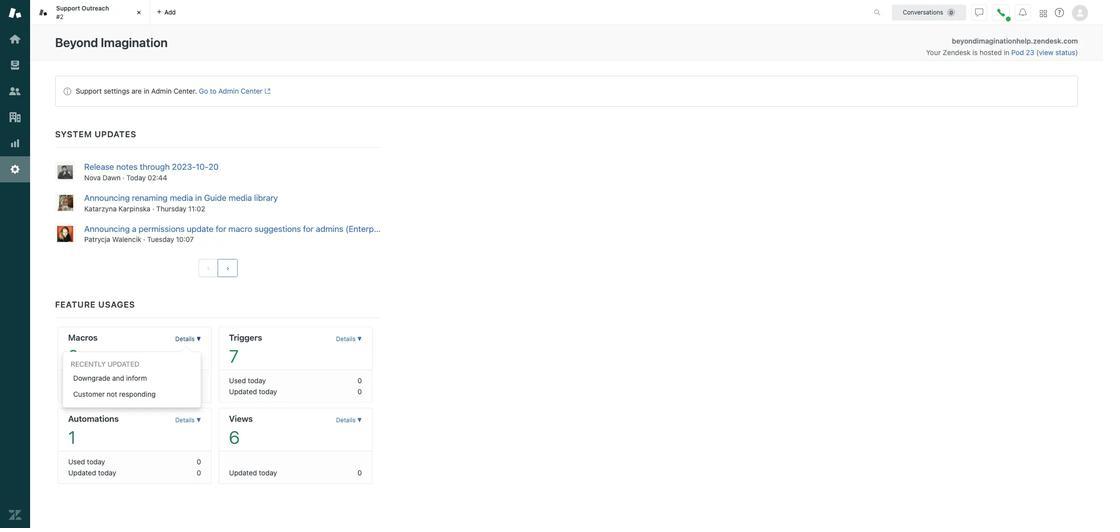 Task type: locate. For each thing, give the bounding box(es) containing it.
karpinska
[[119, 205, 151, 213]]

macros
[[68, 333, 98, 343]]

support outreach #2
[[56, 5, 109, 20]]

nova dawn
[[84, 174, 121, 182]]

announcing up patrycja walencik
[[84, 224, 130, 234]]

center.
[[174, 87, 197, 95]]

details ▼ for macros
[[175, 336, 201, 343]]

beyond imagination
[[55, 35, 168, 50]]

admin right to
[[219, 87, 239, 95]]

02:44
[[148, 174, 167, 182]]

admin left center.
[[151, 87, 172, 95]]

1 announcing from the top
[[84, 193, 130, 203]]

updated today for macros
[[68, 388, 116, 397]]

details ▼ for 7
[[336, 336, 362, 343]]

updates
[[95, 129, 137, 139]]

2 vertical spatial in
[[195, 193, 202, 203]]

support
[[56, 5, 80, 12], [76, 87, 102, 95]]

2 horizontal spatial in
[[1005, 48, 1010, 57]]

get started image
[[9, 33, 22, 46]]

recently updated
[[71, 360, 140, 369]]

used today down 7
[[229, 377, 266, 386]]

updated down "1" at the left bottom of page
[[68, 469, 96, 478]]

permissions
[[139, 224, 185, 234]]

details ▼
[[175, 336, 201, 343], [336, 336, 362, 343], [175, 417, 201, 425], [336, 417, 362, 425]]

0 vertical spatial support
[[56, 5, 80, 12]]

go
[[199, 87, 208, 95]]

1 for from the left
[[216, 224, 226, 234]]

updated down downgrade
[[68, 388, 96, 397]]

beyondimaginationhelp
[[953, 37, 1032, 45]]

updated today
[[68, 388, 116, 397], [229, 388, 277, 397], [68, 469, 116, 478], [229, 469, 277, 478]]

updated today down downgrade
[[68, 388, 116, 397]]

updated
[[68, 388, 96, 397], [229, 388, 257, 397], [68, 469, 96, 478], [229, 469, 257, 478]]

updated today down "1" at the left bottom of page
[[68, 469, 116, 478]]

updated today down 6
[[229, 469, 277, 478]]

used up customer
[[68, 377, 85, 386]]

in
[[1005, 48, 1010, 57], [144, 87, 149, 95], [195, 193, 202, 203]]

support left settings
[[76, 87, 102, 95]]

status
[[55, 76, 1079, 107]]

today
[[87, 377, 105, 386], [248, 377, 266, 386], [98, 388, 116, 397], [259, 388, 277, 397], [87, 458, 105, 467], [98, 469, 116, 478], [259, 469, 277, 478]]

for left "admins"
[[303, 224, 314, 234]]

tab
[[30, 0, 151, 25]]

details
[[175, 336, 195, 343], [336, 336, 356, 343], [175, 417, 195, 425], [336, 417, 356, 425]]

update
[[187, 224, 214, 234]]

0 horizontal spatial admin
[[151, 87, 172, 95]]

support up #2
[[56, 5, 80, 12]]

1 vertical spatial in
[[144, 87, 149, 95]]

triggers
[[229, 333, 262, 343]]

used today down "1" at the left bottom of page
[[68, 458, 105, 467]]

0 horizontal spatial for
[[216, 224, 226, 234]]

1 horizontal spatial for
[[303, 224, 314, 234]]

announcing a permissions update for macro suggestions for admins (enterprise only)
[[84, 224, 409, 234]]

release notes through 2023-10-20
[[84, 162, 219, 172]]

0 horizontal spatial media
[[170, 193, 193, 203]]

media up thursday 11:02
[[170, 193, 193, 203]]

beyondimaginationhelp .zendesk.com your zendesk is hosted in pod 23 ( view status )
[[927, 37, 1079, 57]]

view
[[1040, 48, 1054, 57]]

used down "1" at the left bottom of page
[[68, 458, 85, 467]]

updated for 6
[[229, 469, 257, 478]]

support inside the support outreach #2
[[56, 5, 80, 12]]

details for 6
[[336, 417, 356, 425]]

walencik
[[112, 236, 141, 244]]

a
[[132, 224, 137, 234]]

reporting image
[[9, 137, 22, 150]]

updated for 1
[[68, 469, 96, 478]]

10:07
[[176, 236, 194, 244]]

0 vertical spatial announcing
[[84, 193, 130, 203]]

details ▼ for 1
[[175, 417, 201, 425]]

›
[[226, 265, 230, 273]]

add button
[[151, 0, 182, 25]]

used today
[[68, 377, 105, 386], [229, 377, 266, 386], [68, 458, 105, 467]]

used for macros
[[68, 377, 85, 386]]

for
[[216, 224, 226, 234], [303, 224, 314, 234]]

(
[[1037, 48, 1040, 57]]

library
[[254, 193, 278, 203]]

for left macro
[[216, 224, 226, 234]]

tuesday
[[147, 236, 174, 244]]

1 vertical spatial support
[[76, 87, 102, 95]]

in left pod
[[1005, 48, 1010, 57]]

2 media from the left
[[229, 193, 252, 203]]

katarzyna
[[84, 205, 117, 213]]

feature
[[55, 300, 96, 310]]

#2
[[56, 13, 64, 20]]

updated today for 7
[[229, 388, 277, 397]]

inform
[[126, 375, 147, 383]]

2 announcing from the top
[[84, 224, 130, 234]]

in right are
[[144, 87, 149, 95]]

customer not responding
[[73, 391, 156, 399]]

views
[[229, 415, 253, 425]]

used today for macros
[[68, 377, 105, 386]]

0 horizontal spatial in
[[144, 87, 149, 95]]

and
[[112, 375, 124, 383]]

updated up the views
[[229, 388, 257, 397]]

updated today up the views
[[229, 388, 277, 397]]

downgrade and inform link
[[63, 371, 201, 387]]

feature usages
[[55, 300, 135, 310]]

patrycja
[[84, 236, 110, 244]]

used for 7
[[229, 377, 246, 386]]

admin image
[[9, 163, 22, 176]]

in up 11:02
[[195, 193, 202, 203]]

0 vertical spatial in
[[1005, 48, 1010, 57]]

1 horizontal spatial in
[[195, 193, 202, 203]]

nova
[[84, 174, 101, 182]]

media right guide
[[229, 193, 252, 203]]

1 horizontal spatial media
[[229, 193, 252, 203]]

1 vertical spatial announcing
[[84, 224, 130, 234]]

updated down 6
[[229, 469, 257, 478]]

release
[[84, 162, 114, 172]]

get help image
[[1056, 8, 1065, 17]]

1 horizontal spatial admin
[[219, 87, 239, 95]]

in for support settings are in admin center.
[[144, 87, 149, 95]]

0
[[197, 377, 201, 386], [358, 377, 362, 386], [197, 388, 201, 397], [358, 388, 362, 397], [197, 458, 201, 467], [197, 469, 201, 478], [358, 469, 362, 478]]

settings
[[104, 87, 130, 95]]

used down 7
[[229, 377, 246, 386]]

in inside 'status'
[[144, 87, 149, 95]]

announcing up katarzyna
[[84, 193, 130, 203]]

status containing support settings are in admin center.
[[55, 76, 1079, 107]]

used today up customer
[[68, 377, 105, 386]]

organizations image
[[9, 111, 22, 124]]

updated for macros
[[68, 388, 96, 397]]

updated
[[108, 360, 140, 369]]

views 6
[[229, 415, 253, 448]]

2 for from the left
[[303, 224, 314, 234]]

pod
[[1012, 48, 1025, 57]]

responding
[[119, 391, 156, 399]]

admin
[[151, 87, 172, 95], [219, 87, 239, 95]]

through
[[140, 162, 170, 172]]



Task type: describe. For each thing, give the bounding box(es) containing it.
your
[[927, 48, 941, 57]]

center
[[241, 87, 263, 95]]

downgrade and inform
[[73, 375, 147, 383]]

11:02
[[188, 205, 205, 213]]

7
[[229, 346, 239, 367]]

▼ for 6
[[358, 417, 362, 425]]

macro
[[229, 224, 253, 234]]

katarzyna karpinska
[[84, 205, 151, 213]]

in inside beyondimaginationhelp .zendesk.com your zendesk is hosted in pod 23 ( view status )
[[1005, 48, 1010, 57]]

are
[[132, 87, 142, 95]]

button displays agent's chat status as invisible. image
[[976, 8, 984, 16]]

used today for 1
[[68, 458, 105, 467]]

support for support settings are in admin center.
[[76, 87, 102, 95]]

.zendesk.com
[[1032, 37, 1079, 45]]

› button
[[218, 260, 238, 278]]

zendesk products image
[[1041, 10, 1048, 17]]

thursday 11:02
[[156, 205, 205, 213]]

automations
[[68, 415, 119, 425]]

patrycja walencik
[[84, 236, 141, 244]]

▼ for 7
[[358, 336, 362, 343]]

1
[[68, 428, 76, 448]]

not
[[107, 391, 117, 399]]

system
[[55, 129, 92, 139]]

tab containing support outreach
[[30, 0, 151, 25]]

(opens in a new tab) image
[[263, 88, 270, 94]]

details for 7
[[336, 336, 356, 343]]

▼ for macros
[[197, 336, 201, 343]]

conversations button
[[893, 4, 967, 20]]

add
[[165, 8, 176, 16]]

updated today for 1
[[68, 469, 116, 478]]

zendesk image
[[9, 509, 22, 522]]

thursday
[[156, 205, 187, 213]]

system updates
[[55, 129, 137, 139]]

usages
[[98, 300, 135, 310]]

announcing for announcing a permissions update for macro suggestions for admins (enterprise only)
[[84, 224, 130, 234]]

support settings are in admin center.
[[76, 87, 197, 95]]

today
[[127, 174, 146, 182]]

support for support outreach #2
[[56, 5, 80, 12]]

used today for 7
[[229, 377, 266, 386]]

2023-
[[172, 162, 196, 172]]

view status link
[[1040, 48, 1076, 57]]

conversations
[[904, 8, 944, 16]]

1 admin from the left
[[151, 87, 172, 95]]

customer not responding link
[[63, 387, 201, 403]]

go to admin center
[[199, 87, 263, 95]]

go to admin center link
[[199, 87, 270, 95]]

close image
[[134, 8, 144, 18]]

to
[[210, 87, 217, 95]]

is
[[973, 48, 978, 57]]

(enterprise
[[346, 224, 388, 234]]

beyond
[[55, 35, 98, 50]]

customer
[[73, 391, 105, 399]]

zendesk
[[943, 48, 971, 57]]

2
[[68, 346, 78, 367]]

status
[[1056, 48, 1076, 57]]

pod 23 link
[[1012, 48, 1037, 57]]

details ▼ for 6
[[336, 417, 362, 425]]

triggers 7
[[229, 333, 262, 367]]

macros 2
[[68, 333, 98, 367]]

announcing renaming media in guide media library
[[84, 193, 278, 203]]

▼ for 1
[[197, 417, 201, 425]]

‹
[[207, 265, 210, 273]]

notifications image
[[1020, 8, 1028, 16]]

only)
[[390, 224, 409, 234]]

used for 1
[[68, 458, 85, 467]]

updated today for 6
[[229, 469, 277, 478]]

notes
[[116, 162, 138, 172]]

updated for 7
[[229, 388, 257, 397]]

tabs tab list
[[30, 0, 864, 25]]

suggestions
[[255, 224, 301, 234]]

main element
[[0, 0, 30, 529]]

1 media from the left
[[170, 193, 193, 203]]

dawn
[[103, 174, 121, 182]]

2 admin from the left
[[219, 87, 239, 95]]

renaming
[[132, 193, 168, 203]]

6
[[229, 428, 240, 448]]

10-
[[196, 162, 209, 172]]

admins
[[316, 224, 344, 234]]

today 02:44
[[127, 174, 167, 182]]

customers image
[[9, 85, 22, 98]]

hosted
[[980, 48, 1003, 57]]

23
[[1027, 48, 1035, 57]]

outreach
[[82, 5, 109, 12]]

zendesk support image
[[9, 7, 22, 20]]

20
[[209, 162, 219, 172]]

announcing for announcing renaming media in guide media library
[[84, 193, 130, 203]]

downgrade
[[73, 375, 110, 383]]

views image
[[9, 59, 22, 72]]

details for 1
[[175, 417, 195, 425]]

in for announcing renaming media in guide media library
[[195, 193, 202, 203]]

details for macros
[[175, 336, 195, 343]]

automations 1
[[68, 415, 119, 448]]

)
[[1076, 48, 1079, 57]]

‹ button
[[198, 260, 219, 278]]

guide
[[204, 193, 227, 203]]



Task type: vqa. For each thing, say whether or not it's contained in the screenshot.
Hey, The Customer, I saw you ordered the Fun Gun . Can you confirm your kit came with all parts of the Fun Gun Assassination Fascination Playtime Kit ? Here's a link to our assembly instructions in the mean time.
no



